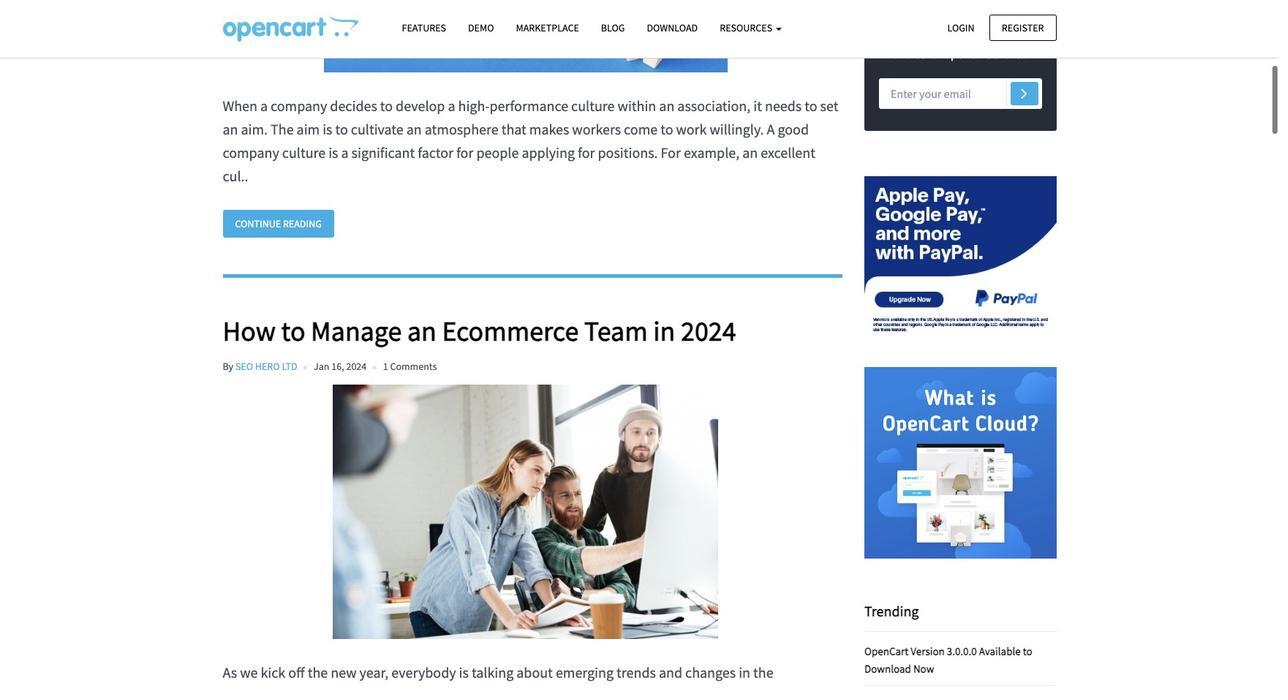 Task type: locate. For each thing, give the bounding box(es) containing it.
0 horizontal spatial opencart
[[865, 645, 909, 659]]

0 vertical spatial download
[[647, 21, 698, 34]]

is left significant
[[329, 143, 338, 162]]

in
[[654, 314, 676, 348], [739, 664, 751, 682]]

1 horizontal spatial opencart
[[944, 47, 991, 61]]

to left our
[[932, 9, 942, 24]]

the up industry, in the left of the page
[[308, 664, 328, 682]]

in right team
[[654, 314, 676, 348]]

to down decides
[[335, 120, 348, 138]]

in inside the as we kick off the new year, everybody is talking about emerging trends and changes in the ecommerce industry, and they're offering you strategies to increase your sales and custome
[[739, 664, 751, 682]]

to right available
[[1023, 645, 1033, 659]]

2 vertical spatial is
[[459, 664, 469, 682]]

comments
[[390, 360, 437, 373]]

informed
[[911, 28, 956, 43]]

for down atmosphere
[[457, 143, 474, 162]]

is
[[323, 120, 333, 138], [329, 143, 338, 162], [459, 664, 469, 682]]

strategies
[[502, 687, 561, 689]]

within
[[618, 96, 657, 115]]

3.0.0.0
[[947, 645, 977, 659]]

to inside subscribe to our newsletters and stay informed of new releases and other opencart events.
[[932, 9, 942, 24]]

changes
[[686, 664, 736, 682]]

opencart version 3.0.0.0 available to download now link
[[865, 645, 1033, 676]]

jan 16, 2024
[[314, 360, 367, 373]]

how
[[223, 314, 276, 348]]

events.
[[993, 47, 1028, 61]]

1 horizontal spatial for
[[578, 143, 595, 162]]

is up the offering
[[459, 664, 469, 682]]

and
[[1022, 9, 1041, 24], [894, 47, 913, 61], [659, 664, 683, 682], [354, 687, 378, 689], [698, 687, 721, 689]]

a left significant
[[341, 143, 349, 162]]

resources
[[720, 21, 775, 34]]

reading
[[283, 217, 322, 230]]

continue reading link
[[223, 210, 334, 238]]

1 horizontal spatial the
[[754, 664, 774, 682]]

an
[[659, 96, 675, 115], [223, 120, 238, 138], [407, 120, 422, 138], [743, 143, 758, 162], [407, 314, 437, 348]]

0 horizontal spatial a
[[260, 96, 268, 115]]

the
[[308, 664, 328, 682], [754, 664, 774, 682]]

0 horizontal spatial 2024
[[346, 360, 367, 373]]

stay
[[889, 28, 908, 43]]

Enter your email text field
[[880, 79, 1042, 109]]

a left high-
[[448, 96, 456, 115]]

demo link
[[457, 15, 505, 41]]

the right changes on the right bottom
[[754, 664, 774, 682]]

they're
[[381, 687, 423, 689]]

2024
[[681, 314, 737, 348], [346, 360, 367, 373]]

0 vertical spatial company
[[271, 96, 327, 115]]

download inside opencart version 3.0.0.0 available to download now
[[865, 662, 912, 676]]

ltd
[[282, 360, 298, 373]]

cultivate
[[351, 120, 404, 138]]

when a company decides to develop a high-performance culture within an association, it needs to set an aim. the aim is to cultivate an atmosphere that makes workers come to work willingly. a good company culture is a significant factor for people applying for positions. for example, an excellent cul..
[[223, 96, 839, 185]]

for down workers
[[578, 143, 595, 162]]

that
[[502, 120, 527, 138]]

culture up workers
[[572, 96, 615, 115]]

opencart down trending
[[865, 645, 909, 659]]

0 vertical spatial in
[[654, 314, 676, 348]]

1 comments
[[383, 360, 437, 373]]

1 horizontal spatial download
[[865, 662, 912, 676]]

for
[[457, 143, 474, 162], [578, 143, 595, 162]]

0 vertical spatial opencart
[[944, 47, 991, 61]]

0 horizontal spatial download
[[647, 21, 698, 34]]

talking
[[472, 664, 514, 682]]

1 vertical spatial culture
[[282, 143, 326, 162]]

16,
[[332, 360, 344, 373]]

to inside opencart version 3.0.0.0 available to download now
[[1023, 645, 1033, 659]]

now
[[914, 662, 935, 676]]

aim.
[[241, 120, 268, 138]]

in right changes on the right bottom
[[739, 664, 751, 682]]

emerging
[[556, 664, 614, 682]]

1 vertical spatial new
[[331, 664, 357, 682]]

company
[[271, 96, 327, 115], [223, 143, 279, 162]]

0 horizontal spatial the
[[308, 664, 328, 682]]

0 vertical spatial culture
[[572, 96, 615, 115]]

download
[[647, 21, 698, 34], [865, 662, 912, 676]]

factor
[[418, 143, 454, 162]]

when
[[223, 96, 258, 115]]

the
[[271, 120, 294, 138]]

opencart cloud image
[[865, 367, 1057, 559]]

1 horizontal spatial new
[[970, 28, 991, 43]]

and down the stay
[[894, 47, 913, 61]]

to down emerging
[[564, 687, 577, 689]]

2 the from the left
[[754, 664, 774, 682]]

download right blog
[[647, 21, 698, 34]]

come
[[624, 120, 658, 138]]

opencart down of
[[944, 47, 991, 61]]

our
[[944, 9, 961, 24]]

0 horizontal spatial new
[[331, 664, 357, 682]]

high-
[[458, 96, 490, 115]]

as we kick off the new year, everybody is talking about emerging trends and changes in the ecommerce industry, and they're offering you strategies to increase your sales and custome
[[223, 664, 817, 689]]

and down changes on the right bottom
[[698, 687, 721, 689]]

to
[[932, 9, 942, 24], [380, 96, 393, 115], [805, 96, 818, 115], [335, 120, 348, 138], [661, 120, 674, 138], [281, 314, 306, 348], [1023, 645, 1033, 659], [564, 687, 577, 689]]

a right when
[[260, 96, 268, 115]]

releases
[[993, 28, 1033, 43]]

1 for from the left
[[457, 143, 474, 162]]

a
[[260, 96, 268, 115], [448, 96, 456, 115], [341, 143, 349, 162]]

continue
[[235, 217, 281, 230]]

opencart
[[944, 47, 991, 61], [865, 645, 909, 659]]

new up industry, in the left of the page
[[331, 664, 357, 682]]

culture
[[572, 96, 615, 115], [282, 143, 326, 162]]

increase
[[580, 687, 631, 689]]

1 the from the left
[[308, 664, 328, 682]]

1 vertical spatial 2024
[[346, 360, 367, 373]]

1 vertical spatial download
[[865, 662, 912, 676]]

0 horizontal spatial for
[[457, 143, 474, 162]]

1 horizontal spatial in
[[739, 664, 751, 682]]

company down aim. on the left top of page
[[223, 143, 279, 162]]

we
[[240, 664, 258, 682]]

positions.
[[598, 143, 658, 162]]

1 vertical spatial in
[[739, 664, 751, 682]]

0 vertical spatial new
[[970, 28, 991, 43]]

is right 'aim'
[[323, 120, 333, 138]]

decides
[[330, 96, 377, 115]]

to up 'ltd'
[[281, 314, 306, 348]]

1 horizontal spatial culture
[[572, 96, 615, 115]]

company up 'aim'
[[271, 96, 327, 115]]

available
[[980, 645, 1021, 659]]

culture down 'aim'
[[282, 143, 326, 162]]

1 vertical spatial opencart
[[865, 645, 909, 659]]

excellent
[[761, 143, 816, 162]]

kick
[[261, 664, 286, 682]]

example,
[[684, 143, 740, 162]]

1 horizontal spatial 2024
[[681, 314, 737, 348]]

download left now
[[865, 662, 912, 676]]

opencart version 3.0.0.0 available to download now
[[865, 645, 1033, 676]]

people
[[477, 143, 519, 162]]

performance
[[490, 96, 569, 115]]

new right of
[[970, 28, 991, 43]]



Task type: vqa. For each thing, say whether or not it's contained in the screenshot.
Opencart Cloud image
yes



Task type: describe. For each thing, give the bounding box(es) containing it.
how to manage an ecommerce team in 2024 image
[[223, 385, 829, 640]]

trending
[[865, 602, 919, 621]]

to up cultivate
[[380, 96, 393, 115]]

needs
[[765, 96, 802, 115]]

0 vertical spatial 2024
[[681, 314, 737, 348]]

of
[[958, 28, 968, 43]]

everybody
[[392, 664, 456, 682]]

offering
[[426, 687, 474, 689]]

industry,
[[297, 687, 351, 689]]

and up releases
[[1022, 9, 1041, 24]]

demo
[[468, 21, 494, 34]]

login link
[[935, 14, 988, 41]]

about
[[517, 664, 553, 682]]

trends
[[617, 664, 656, 682]]

manage
[[311, 314, 402, 348]]

opencart inside opencart version 3.0.0.0 available to download now
[[865, 645, 909, 659]]

paypal blog image
[[865, 160, 1057, 353]]

how to manage an ecommerce team in 2024 link
[[223, 314, 843, 348]]

blog link
[[590, 15, 636, 41]]

is inside the as we kick off the new year, everybody is talking about emerging trends and changes in the ecommerce industry, and they're offering you strategies to increase your sales and custome
[[459, 664, 469, 682]]

set
[[821, 96, 839, 115]]

new inside subscribe to our newsletters and stay informed of new releases and other opencart events.
[[970, 28, 991, 43]]

an down develop
[[407, 120, 422, 138]]

an down willingly.
[[743, 143, 758, 162]]

an right within at top
[[659, 96, 675, 115]]

as
[[223, 664, 237, 682]]

2 horizontal spatial a
[[448, 96, 456, 115]]

1
[[383, 360, 388, 373]]

login
[[948, 21, 975, 34]]

register link
[[990, 14, 1057, 41]]

2 for from the left
[[578, 143, 595, 162]]

0 horizontal spatial culture
[[282, 143, 326, 162]]

by
[[223, 360, 233, 373]]

1 vertical spatial company
[[223, 143, 279, 162]]

atmosphere
[[425, 120, 499, 138]]

resources link
[[709, 15, 793, 41]]

significant
[[352, 143, 415, 162]]

good
[[778, 120, 809, 138]]

and down year,
[[354, 687, 378, 689]]

opencart inside subscribe to our newsletters and stay informed of new releases and other opencart events.
[[944, 47, 991, 61]]

continue reading
[[235, 217, 322, 230]]

year,
[[360, 664, 389, 682]]

1 vertical spatial is
[[329, 143, 338, 162]]

newsletters
[[963, 9, 1020, 24]]

subscribe to our newsletters and stay informed of new releases and other opencart events.
[[881, 9, 1041, 61]]

features link
[[391, 15, 457, 41]]

version
[[911, 645, 945, 659]]

team
[[585, 314, 648, 348]]

an up comments in the left bottom of the page
[[407, 314, 437, 348]]

blog
[[601, 21, 625, 34]]

how to manage an ecommerce team in 2024
[[223, 314, 737, 348]]

to left "set"
[[805, 96, 818, 115]]

jan
[[314, 360, 330, 373]]

ecommerce
[[223, 687, 294, 689]]

it
[[754, 96, 762, 115]]

develop
[[396, 96, 445, 115]]

0 horizontal spatial in
[[654, 314, 676, 348]]

applying
[[522, 143, 575, 162]]

marketplace
[[516, 21, 579, 34]]

seo
[[236, 360, 253, 373]]

download link
[[636, 15, 709, 41]]

angle right image
[[1022, 84, 1028, 102]]

register
[[1002, 21, 1045, 34]]

workers
[[572, 120, 621, 138]]

by seo hero ltd
[[223, 360, 298, 373]]

association,
[[678, 96, 751, 115]]

ecommerce
[[442, 314, 579, 348]]

and up sales
[[659, 664, 683, 682]]

to up the for
[[661, 120, 674, 138]]

work
[[676, 120, 707, 138]]

you
[[477, 687, 499, 689]]

makes
[[530, 120, 570, 138]]

to inside the as we kick off the new year, everybody is talking about emerging trends and changes in the ecommerce industry, and they're offering you strategies to increase your sales and custome
[[564, 687, 577, 689]]

sales
[[664, 687, 695, 689]]

other
[[915, 47, 941, 61]]

a
[[767, 120, 775, 138]]

your
[[634, 687, 661, 689]]

0 vertical spatial is
[[323, 120, 333, 138]]

seo hero ltd link
[[236, 360, 298, 373]]

an left aim. on the left top of page
[[223, 120, 238, 138]]

cul..
[[223, 167, 248, 185]]

willingly.
[[710, 120, 764, 138]]

for
[[661, 143, 681, 162]]

opencart - blog image
[[223, 15, 358, 42]]

features
[[402, 21, 446, 34]]

off
[[288, 664, 305, 682]]

marketplace link
[[505, 15, 590, 41]]

subscribe
[[881, 9, 929, 24]]

hero
[[255, 360, 280, 373]]

creating a high-performance company culture: a blueprint for success image
[[223, 0, 829, 72]]

1 horizontal spatial a
[[341, 143, 349, 162]]

new inside the as we kick off the new year, everybody is talking about emerging trends and changes in the ecommerce industry, and they're offering you strategies to increase your sales and custome
[[331, 664, 357, 682]]



